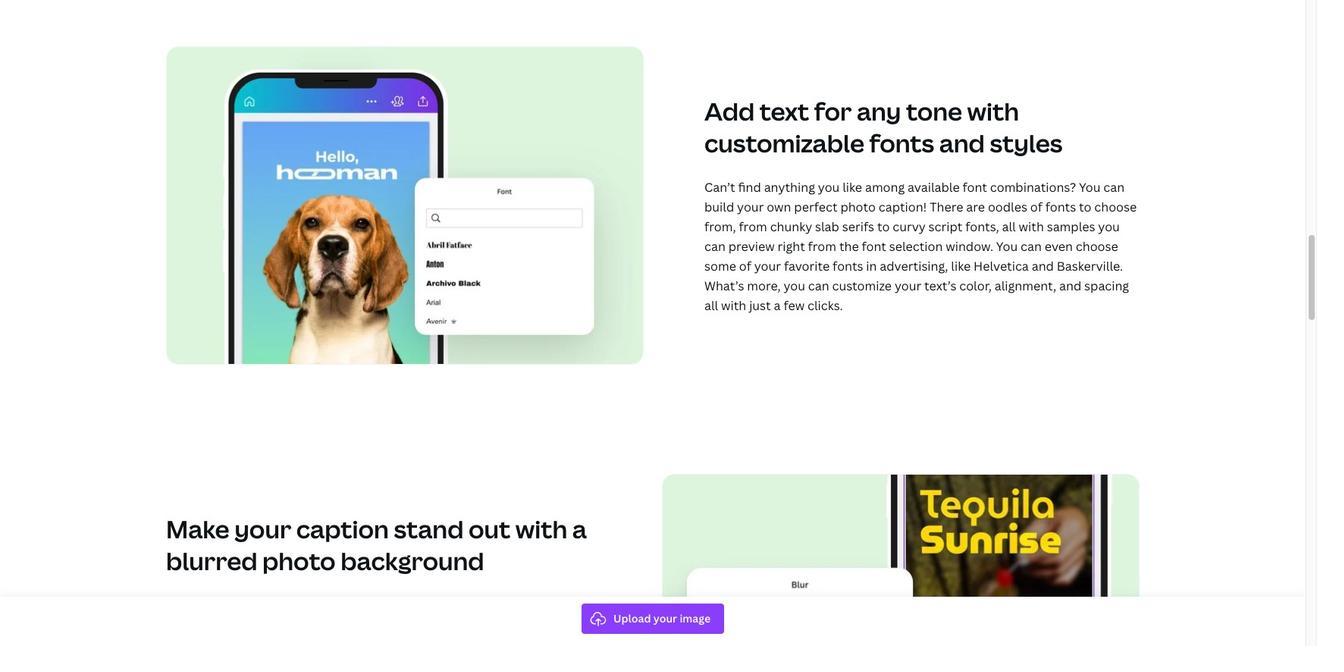 Task type: describe. For each thing, give the bounding box(es) containing it.
of inside is your text getting lost in the shuffle? there are all kinds of ways to make text stand out from photos. for example, you can increase your font size or give your text a sizzling, contrasting color. but one artful method y
[[497, 597, 509, 614]]

perfect
[[794, 199, 838, 216]]

baskerville.
[[1057, 258, 1124, 275]]

artful
[[475, 637, 508, 646]]

out inside is your text getting lost in the shuffle? there are all kinds of ways to make text stand out from photos. for example, you can increase your font size or give your text a sizzling, contrasting color. but one artful method y
[[228, 617, 248, 634]]

photo inside can't find anything you like among available font combinations? you can build your own perfect photo caption! there are oodles of fonts to choose from, from chunky slab serifs to curvy script fonts, all with samples you can preview right from the font selection window. you can even choose some of your favorite fonts in advertising, like helvetica and baskerville. what's more, you can customize your text's color, alignment, and spacing all with just a few clicks.
[[841, 199, 876, 216]]

give
[[182, 637, 205, 646]]

samples
[[1047, 219, 1096, 235]]

2 horizontal spatial fonts
[[1046, 199, 1077, 216]]

the inside can't find anything you like among available font combinations? you can build your own perfect photo caption! there are oodles of fonts to choose from, from chunky slab serifs to curvy script fonts, all with samples you can preview right from the font selection window. you can even choose some of your favorite fonts in advertising, like helvetica and baskerville. what's more, you can customize your text's color, alignment, and spacing all with just a few clicks.
[[840, 238, 859, 255]]

helvetica
[[974, 258, 1029, 275]]

kinds
[[463, 597, 494, 614]]

is
[[166, 597, 176, 614]]

selection
[[890, 238, 943, 255]]

background
[[341, 545, 484, 578]]

sizzling,
[[274, 637, 318, 646]]

window.
[[946, 238, 994, 255]]

your down find
[[737, 199, 764, 216]]

color.
[[391, 637, 423, 646]]

contrasting
[[321, 637, 388, 646]]

in inside is your text getting lost in the shuffle? there are all kinds of ways to make text stand out from photos. for example, you can increase your font size or give your text a sizzling, contrasting color. but one artful method y
[[303, 597, 314, 614]]

text left getting
[[208, 597, 231, 614]]

your inside make your caption stand out with a blurred photo background
[[235, 513, 292, 546]]

or
[[166, 637, 179, 646]]

your up more,
[[755, 258, 781, 275]]

adjust blur intensity of your photo background image
[[662, 474, 1140, 646]]

clicks.
[[808, 298, 843, 314]]

2 horizontal spatial to
[[1079, 199, 1092, 216]]

0 horizontal spatial like
[[843, 179, 863, 196]]

any
[[857, 95, 902, 128]]

1 vertical spatial you
[[997, 238, 1018, 255]]

can't find anything you like among available font combinations? you can build your own perfect photo caption! there are oodles of fonts to choose from, from chunky slab serifs to curvy script fonts, all with samples you can preview right from the font selection window. you can even choose some of your favorite fonts in advertising, like helvetica and baskerville. what's more, you can customize your text's color, alignment, and spacing all with just a few clicks.
[[705, 179, 1137, 314]]

there inside can't find anything you like among available font combinations? you can build your own perfect photo caption! there are oodles of fonts to choose from, from chunky slab serifs to curvy script fonts, all with samples you can preview right from the font selection window. you can even choose some of your favorite fonts in advertising, like helvetica and baskerville. what's more, you can customize your text's color, alignment, and spacing all with just a few clicks.
[[930, 199, 964, 216]]

example,
[[352, 617, 404, 634]]

increase
[[456, 617, 505, 634]]

add text for any tone with customizable fonts and styles
[[705, 95, 1063, 160]]

1 horizontal spatial all
[[705, 298, 718, 314]]

0 vertical spatial you
[[1079, 179, 1101, 196]]

from inside is your text getting lost in the shuffle? there are all kinds of ways to make text stand out from photos. for example, you can increase your font size or give your text a sizzling, contrasting color. but one artful method y
[[251, 617, 279, 634]]

photos.
[[282, 617, 327, 634]]

styles
[[990, 127, 1063, 160]]

more,
[[747, 278, 781, 295]]

are inside can't find anything you like among available font combinations? you can build your own perfect photo caption! there are oodles of fonts to choose from, from chunky slab serifs to curvy script fonts, all with samples you can preview right from the font selection window. you can even choose some of your favorite fonts in advertising, like helvetica and baskerville. what's more, you can customize your text's color, alignment, and spacing all with just a few clicks.
[[967, 199, 985, 216]]

text's
[[925, 278, 957, 295]]

customize
[[832, 278, 892, 295]]

choose your preferred font style image
[[166, 47, 644, 365]]

curvy
[[893, 219, 926, 235]]

out inside make your caption stand out with a blurred photo background
[[469, 513, 511, 546]]

caption!
[[879, 199, 927, 216]]

your down advertising,
[[895, 278, 922, 295]]

your up method
[[508, 617, 535, 634]]

all inside is your text getting lost in the shuffle? there are all kinds of ways to make text stand out from photos. for example, you can increase your font size or give your text a sizzling, contrasting color. but one artful method y
[[447, 597, 460, 614]]

the inside is your text getting lost in the shuffle? there are all kinds of ways to make text stand out from photos. for example, you can increase your font size or give your text a sizzling, contrasting color. but one artful method y
[[317, 597, 336, 614]]

stand inside is your text getting lost in the shuffle? there are all kinds of ways to make text stand out from photos. for example, you can increase your font size or give your text a sizzling, contrasting color. but one artful method y
[[192, 617, 225, 634]]

fonts inside add text for any tone with customizable fonts and styles
[[870, 127, 935, 160]]

you right the samples
[[1099, 219, 1120, 235]]

getting
[[234, 597, 275, 614]]

lost
[[278, 597, 300, 614]]

color,
[[960, 278, 992, 295]]

but
[[426, 637, 447, 646]]

0 vertical spatial font
[[963, 179, 988, 196]]

blurred
[[166, 545, 257, 578]]

are inside is your text getting lost in the shuffle? there are all kinds of ways to make text stand out from photos. for example, you can increase your font size or give your text a sizzling, contrasting color. but one artful method y
[[425, 597, 444, 614]]

even
[[1045, 238, 1073, 255]]

in inside can't find anything you like among available font combinations? you can build your own perfect photo caption! there are oodles of fonts to choose from, from chunky slab serifs to curvy script fonts, all with samples you can preview right from the font selection window. you can even choose some of your favorite fonts in advertising, like helvetica and baskerville. what's more, you can customize your text's color, alignment, and spacing all with just a few clicks.
[[867, 258, 877, 275]]

1 vertical spatial like
[[951, 258, 971, 275]]

one
[[450, 637, 472, 646]]

anything
[[764, 179, 815, 196]]

there inside is your text getting lost in the shuffle? there are all kinds of ways to make text stand out from photos. for example, you can increase your font size or give your text a sizzling, contrasting color. but one artful method y
[[388, 597, 422, 614]]

slab
[[815, 219, 840, 235]]

alignment,
[[995, 278, 1057, 295]]

2 horizontal spatial from
[[808, 238, 837, 255]]

your right give
[[208, 637, 235, 646]]

can inside is your text getting lost in the shuffle? there are all kinds of ways to make text stand out from photos. for example, you can increase your font size or give your text a sizzling, contrasting color. but one artful method y
[[432, 617, 453, 634]]

your right is
[[179, 597, 205, 614]]

2 horizontal spatial all
[[1002, 219, 1016, 235]]

a inside can't find anything you like among available font combinations? you can build your own perfect photo caption! there are oodles of fonts to choose from, from chunky slab serifs to curvy script fonts, all with samples you can preview right from the font selection window. you can even choose some of your favorite fonts in advertising, like helvetica and baskerville. what's more, you can customize your text's color, alignment, and spacing all with just a few clicks.
[[774, 298, 781, 314]]

you inside is your text getting lost in the shuffle? there are all kinds of ways to make text stand out from photos. for example, you can increase your font size or give your text a sizzling, contrasting color. but one artful method y
[[407, 617, 429, 634]]



Task type: locate. For each thing, give the bounding box(es) containing it.
the
[[840, 238, 859, 255], [317, 597, 336, 614]]

1 vertical spatial fonts
[[1046, 199, 1077, 216]]

advertising,
[[880, 258, 949, 275]]

you
[[818, 179, 840, 196], [1099, 219, 1120, 235], [784, 278, 806, 295], [407, 617, 429, 634]]

1 vertical spatial there
[[388, 597, 422, 614]]

ways
[[512, 597, 541, 614]]

font
[[963, 179, 988, 196], [862, 238, 887, 255], [537, 617, 562, 634]]

make
[[559, 597, 590, 614]]

the down serifs
[[840, 238, 859, 255]]

choose
[[1095, 199, 1137, 216], [1076, 238, 1119, 255]]

text up or
[[166, 617, 189, 634]]

1 vertical spatial all
[[705, 298, 718, 314]]

0 vertical spatial fonts
[[870, 127, 935, 160]]

few
[[784, 298, 805, 314]]

1 vertical spatial the
[[317, 597, 336, 614]]

chunky
[[770, 219, 812, 235]]

photo up serifs
[[841, 199, 876, 216]]

fonts,
[[966, 219, 1000, 235]]

0 vertical spatial like
[[843, 179, 863, 196]]

tone
[[906, 95, 963, 128]]

1 horizontal spatial of
[[739, 258, 752, 275]]

0 horizontal spatial photo
[[262, 545, 336, 578]]

from,
[[705, 219, 736, 235]]

shuffle?
[[339, 597, 386, 614]]

among
[[865, 179, 905, 196]]

can
[[1104, 179, 1125, 196], [705, 238, 726, 255], [1021, 238, 1042, 255], [808, 278, 830, 295], [432, 617, 453, 634]]

add
[[705, 95, 755, 128]]

font down serifs
[[862, 238, 887, 255]]

2 vertical spatial all
[[447, 597, 460, 614]]

2 horizontal spatial of
[[1031, 199, 1043, 216]]

2 horizontal spatial font
[[963, 179, 988, 196]]

with inside add text for any tone with customizable fonts and styles
[[968, 95, 1019, 128]]

you up "few"
[[784, 278, 806, 295]]

all left "kinds"
[[447, 597, 460, 614]]

find
[[739, 179, 761, 196]]

serifs
[[843, 219, 875, 235]]

0 horizontal spatial of
[[497, 597, 509, 614]]

1 vertical spatial font
[[862, 238, 887, 255]]

0 vertical spatial photo
[[841, 199, 876, 216]]

1 horizontal spatial the
[[840, 238, 859, 255]]

2 vertical spatial font
[[537, 617, 562, 634]]

there up 'example,'
[[388, 597, 422, 614]]

0 vertical spatial there
[[930, 199, 964, 216]]

0 horizontal spatial and
[[940, 127, 985, 160]]

what's
[[705, 278, 744, 295]]

to right 'ways'
[[544, 597, 556, 614]]

you up color.
[[407, 617, 429, 634]]

and down baskerville.
[[1060, 278, 1082, 295]]

and inside add text for any tone with customizable fonts and styles
[[940, 127, 985, 160]]

1 horizontal spatial from
[[739, 219, 768, 235]]

2 vertical spatial from
[[251, 617, 279, 634]]

1 horizontal spatial photo
[[841, 199, 876, 216]]

0 horizontal spatial fonts
[[833, 258, 864, 275]]

0 horizontal spatial you
[[997, 238, 1018, 255]]

0 vertical spatial and
[[940, 127, 985, 160]]

fonts up among
[[870, 127, 935, 160]]

with inside make your caption stand out with a blurred photo background
[[516, 513, 568, 546]]

1 vertical spatial stand
[[192, 617, 225, 634]]

0 vertical spatial choose
[[1095, 199, 1137, 216]]

0 horizontal spatial there
[[388, 597, 422, 614]]

the up for
[[317, 597, 336, 614]]

in right lost
[[303, 597, 314, 614]]

are up 'fonts,'
[[967, 199, 985, 216]]

font up method
[[537, 617, 562, 634]]

1 vertical spatial in
[[303, 597, 314, 614]]

make your caption stand out with a blurred photo background
[[166, 513, 587, 578]]

fonts
[[870, 127, 935, 160], [1046, 199, 1077, 216], [833, 258, 864, 275]]

in
[[867, 258, 877, 275], [303, 597, 314, 614]]

with
[[968, 95, 1019, 128], [1019, 219, 1044, 235], [721, 298, 747, 314], [516, 513, 568, 546]]

0 horizontal spatial in
[[303, 597, 314, 614]]

1 horizontal spatial stand
[[394, 513, 464, 546]]

1 vertical spatial are
[[425, 597, 444, 614]]

2 vertical spatial and
[[1060, 278, 1082, 295]]

0 horizontal spatial the
[[317, 597, 336, 614]]

your right "make" in the bottom of the page
[[235, 513, 292, 546]]

there
[[930, 199, 964, 216], [388, 597, 422, 614]]

right
[[778, 238, 805, 255]]

customizable
[[705, 127, 865, 160]]

oodles
[[988, 199, 1028, 216]]

0 vertical spatial stand
[[394, 513, 464, 546]]

of down preview
[[739, 258, 752, 275]]

of left 'ways'
[[497, 597, 509, 614]]

own
[[767, 199, 792, 216]]

1 horizontal spatial fonts
[[870, 127, 935, 160]]

0 horizontal spatial to
[[544, 597, 556, 614]]

just
[[750, 298, 771, 314]]

preview
[[729, 238, 775, 255]]

1 horizontal spatial a
[[572, 513, 587, 546]]

1 vertical spatial from
[[808, 238, 837, 255]]

font inside is your text getting lost in the shuffle? there are all kinds of ways to make text stand out from photos. for example, you can increase your font size or give your text a sizzling, contrasting color. but one artful method y
[[537, 617, 562, 634]]

in up customize
[[867, 258, 877, 275]]

and down even
[[1032, 258, 1054, 275]]

font up 'fonts,'
[[963, 179, 988, 196]]

available
[[908, 179, 960, 196]]

choose up the samples
[[1095, 199, 1137, 216]]

favorite
[[784, 258, 830, 275]]

0 horizontal spatial a
[[264, 637, 271, 646]]

1 vertical spatial a
[[572, 513, 587, 546]]

0 vertical spatial a
[[774, 298, 781, 314]]

1 vertical spatial and
[[1032, 258, 1054, 275]]

from
[[739, 219, 768, 235], [808, 238, 837, 255], [251, 617, 279, 634]]

0 horizontal spatial stand
[[192, 617, 225, 634]]

text
[[760, 95, 810, 128], [208, 597, 231, 614], [166, 617, 189, 634], [238, 637, 261, 646]]

photo up lost
[[262, 545, 336, 578]]

some
[[705, 258, 736, 275]]

all down oodles
[[1002, 219, 1016, 235]]

1 horizontal spatial like
[[951, 258, 971, 275]]

out
[[469, 513, 511, 546], [228, 617, 248, 634]]

your
[[737, 199, 764, 216], [755, 258, 781, 275], [895, 278, 922, 295], [235, 513, 292, 546], [179, 597, 205, 614], [508, 617, 535, 634], [208, 637, 235, 646]]

fonts up customize
[[833, 258, 864, 275]]

1 horizontal spatial you
[[1079, 179, 1101, 196]]

spacing
[[1085, 278, 1130, 295]]

is your text getting lost in the shuffle? there are all kinds of ways to make text stand out from photos. for example, you can increase your font size or give your text a sizzling, contrasting color. but one artful method y
[[166, 597, 590, 646]]

a
[[774, 298, 781, 314], [572, 513, 587, 546], [264, 637, 271, 646]]

you up helvetica
[[997, 238, 1018, 255]]

0 vertical spatial the
[[840, 238, 859, 255]]

can't
[[705, 179, 736, 196]]

0 vertical spatial in
[[867, 258, 877, 275]]

1 horizontal spatial are
[[967, 199, 985, 216]]

make
[[166, 513, 230, 546]]

you
[[1079, 179, 1101, 196], [997, 238, 1018, 255]]

1 horizontal spatial out
[[469, 513, 511, 546]]

build
[[705, 199, 734, 216]]

to inside is your text getting lost in the shuffle? there are all kinds of ways to make text stand out from photos. for example, you can increase your font size or give your text a sizzling, contrasting color. but one artful method y
[[544, 597, 556, 614]]

like left among
[[843, 179, 863, 196]]

all down what's
[[705, 298, 718, 314]]

from down slab
[[808, 238, 837, 255]]

like
[[843, 179, 863, 196], [951, 258, 971, 275]]

combinations?
[[991, 179, 1077, 196]]

1 horizontal spatial in
[[867, 258, 877, 275]]

are up "but"
[[425, 597, 444, 614]]

0 vertical spatial to
[[1079, 199, 1092, 216]]

2 vertical spatial fonts
[[833, 258, 864, 275]]

you up the samples
[[1079, 179, 1101, 196]]

photo inside make your caption stand out with a blurred photo background
[[262, 545, 336, 578]]

a inside is your text getting lost in the shuffle? there are all kinds of ways to make text stand out from photos. for example, you can increase your font size or give your text a sizzling, contrasting color. but one artful method y
[[264, 637, 271, 646]]

0 horizontal spatial font
[[537, 617, 562, 634]]

to up the samples
[[1079, 199, 1092, 216]]

caption
[[296, 513, 389, 546]]

and
[[940, 127, 985, 160], [1032, 258, 1054, 275], [1060, 278, 1082, 295]]

of down combinations?
[[1031, 199, 1043, 216]]

you up perfect on the top right of page
[[818, 179, 840, 196]]

choose up baskerville.
[[1076, 238, 1119, 255]]

from down getting
[[251, 617, 279, 634]]

to
[[1079, 199, 1092, 216], [878, 219, 890, 235], [544, 597, 556, 614]]

0 vertical spatial from
[[739, 219, 768, 235]]

0 vertical spatial out
[[469, 513, 511, 546]]

1 vertical spatial photo
[[262, 545, 336, 578]]

2 horizontal spatial a
[[774, 298, 781, 314]]

stand
[[394, 513, 464, 546], [192, 617, 225, 634]]

there up script
[[930, 199, 964, 216]]

1 vertical spatial of
[[739, 258, 752, 275]]

2 vertical spatial of
[[497, 597, 509, 614]]

all
[[1002, 219, 1016, 235], [705, 298, 718, 314], [447, 597, 460, 614]]

and up available
[[940, 127, 985, 160]]

1 horizontal spatial font
[[862, 238, 887, 255]]

stand inside make your caption stand out with a blurred photo background
[[394, 513, 464, 546]]

2 vertical spatial to
[[544, 597, 556, 614]]

1 horizontal spatial and
[[1032, 258, 1054, 275]]

photo
[[841, 199, 876, 216], [262, 545, 336, 578]]

text left for
[[760, 95, 810, 128]]

a inside make your caption stand out with a blurred photo background
[[572, 513, 587, 546]]

text down getting
[[238, 637, 261, 646]]

method
[[510, 637, 557, 646]]

1 vertical spatial to
[[878, 219, 890, 235]]

0 vertical spatial of
[[1031, 199, 1043, 216]]

1 vertical spatial out
[[228, 617, 248, 634]]

0 vertical spatial all
[[1002, 219, 1016, 235]]

1 horizontal spatial there
[[930, 199, 964, 216]]

1 horizontal spatial to
[[878, 219, 890, 235]]

are
[[967, 199, 985, 216], [425, 597, 444, 614]]

0 vertical spatial are
[[967, 199, 985, 216]]

for
[[330, 617, 349, 634]]

script
[[929, 219, 963, 235]]

0 horizontal spatial are
[[425, 597, 444, 614]]

0 horizontal spatial all
[[447, 597, 460, 614]]

to right serifs
[[878, 219, 890, 235]]

of
[[1031, 199, 1043, 216], [739, 258, 752, 275], [497, 597, 509, 614]]

1 vertical spatial choose
[[1076, 238, 1119, 255]]

text inside add text for any tone with customizable fonts and styles
[[760, 95, 810, 128]]

from up preview
[[739, 219, 768, 235]]

2 horizontal spatial and
[[1060, 278, 1082, 295]]

size
[[565, 617, 587, 634]]

0 horizontal spatial out
[[228, 617, 248, 634]]

for
[[814, 95, 852, 128]]

like down window.
[[951, 258, 971, 275]]

2 vertical spatial a
[[264, 637, 271, 646]]

fonts up the samples
[[1046, 199, 1077, 216]]

0 horizontal spatial from
[[251, 617, 279, 634]]



Task type: vqa. For each thing, say whether or not it's contained in the screenshot.
the top of
yes



